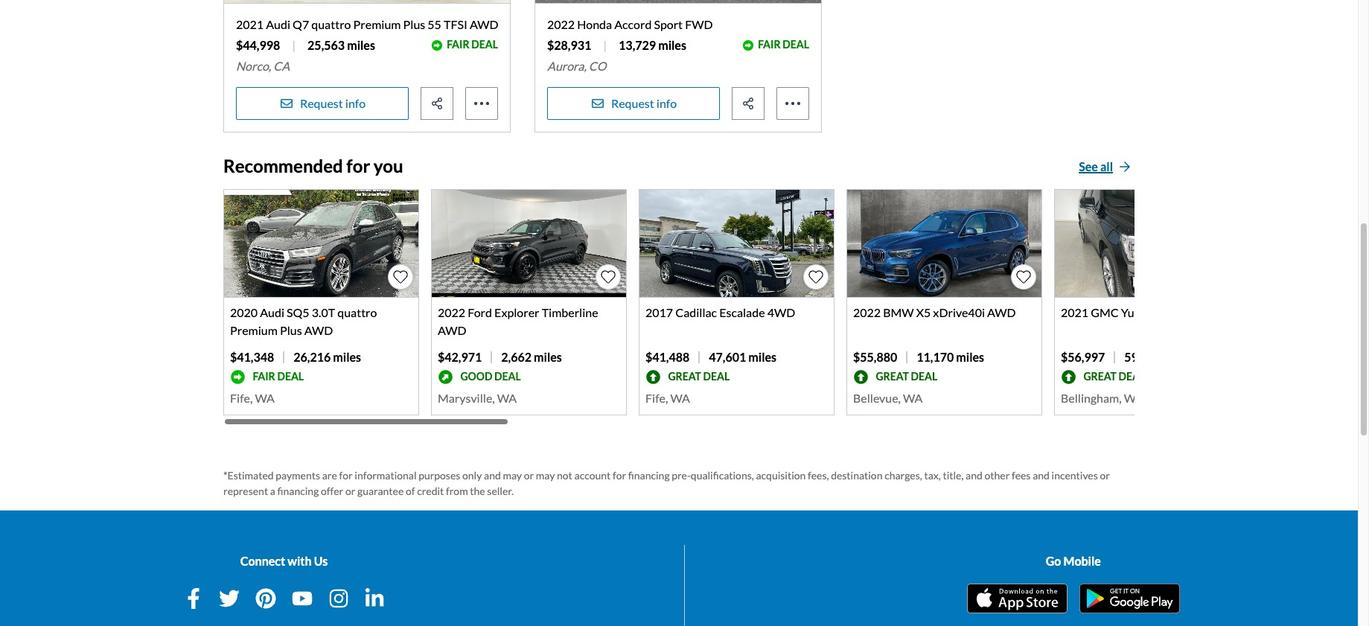 Task type: describe. For each thing, give the bounding box(es) containing it.
facebook image
[[183, 588, 204, 609]]

awd inside 2022 ford explorer timberline awd
[[438, 323, 467, 337]]

2,662
[[501, 350, 532, 364]]

honda
[[577, 17, 612, 31]]

envelope image for ca
[[279, 97, 294, 109]]

good deal
[[460, 370, 521, 383]]

sport
[[654, 17, 683, 31]]

only
[[462, 469, 482, 482]]

offer
[[321, 485, 343, 497]]

1 horizontal spatial or
[[524, 469, 534, 482]]

2020
[[230, 305, 258, 319]]

deal for 2,662 miles
[[494, 370, 521, 383]]

$41,348
[[230, 350, 274, 364]]

fair for 2022 honda accord sport fwd
[[758, 38, 781, 51]]

quattro inside 2020 audi sq5 3.0t quattro premium plus awd
[[337, 305, 377, 319]]

fees
[[1012, 469, 1031, 482]]

for right account
[[613, 469, 626, 482]]

mobile
[[1064, 554, 1101, 568]]

fife, wa for $41,348
[[230, 391, 275, 405]]

go
[[1046, 554, 1061, 568]]

sq5
[[287, 305, 309, 319]]

2017
[[646, 305, 673, 319]]

escalade
[[719, 305, 765, 319]]

wa for 2,662
[[497, 391, 517, 405]]

are
[[322, 469, 337, 482]]

acquisition
[[756, 469, 806, 482]]

miles for 25,563 miles
[[347, 38, 375, 52]]

get it on google play image
[[1080, 584, 1180, 613]]

2022 ford explorer timberline awd
[[438, 305, 598, 337]]

us
[[314, 554, 328, 568]]

request info button for co
[[547, 87, 720, 120]]

*estimated
[[223, 469, 274, 482]]

linkedin image
[[364, 588, 385, 609]]

awd right "xdrive40i"
[[987, 305, 1016, 319]]

download on the app store image
[[967, 584, 1068, 613]]

share alt image
[[430, 97, 445, 109]]

connect
[[240, 554, 285, 568]]

with
[[288, 554, 312, 568]]

2021 gmc yukon denali 4wd image
[[1055, 190, 1249, 297]]

13,729 miles
[[619, 38, 686, 52]]

fees,
[[808, 469, 829, 482]]

2022 for 2022 bmw x5 xdrive40i awd
[[853, 305, 881, 319]]

1 horizontal spatial plus
[[403, 17, 425, 31]]

guarantee
[[357, 485, 404, 497]]

2022 honda accord sport fwd
[[547, 17, 713, 31]]

aurora, co
[[547, 59, 607, 73]]

11,170
[[917, 350, 954, 364]]

deal for 26,216 miles
[[277, 370, 304, 383]]

good
[[460, 370, 492, 383]]

q7
[[293, 17, 309, 31]]

see all link
[[1075, 156, 1135, 177]]

2022 for 2022 ford explorer timberline awd
[[438, 305, 465, 319]]

1 and from the left
[[484, 469, 501, 482]]

fair deal for 2021 audi q7 quattro premium plus 55 tfsi awd
[[447, 38, 498, 51]]

2,662 miles
[[501, 350, 562, 364]]

accord
[[614, 17, 652, 31]]

2 and from the left
[[966, 469, 983, 482]]

recommended for you
[[223, 155, 403, 177]]

$42,971
[[438, 350, 482, 364]]

connect with us
[[240, 554, 328, 568]]

| for co
[[603, 38, 607, 52]]

bellevue,
[[853, 391, 901, 405]]

0 horizontal spatial fair deal
[[253, 370, 304, 383]]

great deal for $56,997
[[1084, 370, 1145, 383]]

2017 cadillac escalade 4wd
[[646, 305, 795, 319]]

audi for 2020
[[260, 305, 284, 319]]

$28,931
[[547, 38, 591, 52]]

not
[[557, 469, 572, 482]]

fwd
[[685, 17, 713, 31]]

see
[[1079, 159, 1098, 173]]

fife, for $41,488
[[646, 391, 668, 405]]

great deal for $55,880
[[876, 370, 938, 383]]

26,216
[[294, 350, 331, 364]]

explorer
[[494, 305, 539, 319]]

wa for 11,170
[[903, 391, 923, 405]]

envelope image for co
[[590, 97, 605, 109]]

$55,880
[[853, 350, 897, 364]]

tax,
[[924, 469, 941, 482]]

for right are
[[339, 469, 353, 482]]

payments
[[276, 469, 320, 482]]

credit
[[417, 485, 444, 497]]

norco,
[[236, 59, 271, 73]]

the
[[470, 485, 485, 497]]

purposes
[[419, 469, 460, 482]]

2021 for 2021 gmc yukon denali 4wd
[[1061, 305, 1089, 319]]

deal for 25,563 miles
[[472, 38, 498, 51]]

from
[[446, 485, 468, 497]]

11,170 miles
[[917, 350, 984, 364]]

13,729
[[619, 38, 656, 52]]

request info for ca
[[300, 96, 366, 110]]

account
[[574, 469, 611, 482]]

2020 audi sq5 3.0t quattro premium plus awd image
[[224, 190, 418, 297]]

2 may from the left
[[536, 469, 555, 482]]

47,601 miles
[[709, 350, 777, 364]]

destination
[[831, 469, 883, 482]]

great deal for $41,488
[[668, 370, 730, 383]]

fair deal for 2022 honda accord sport fwd
[[758, 38, 809, 51]]

2022 bmw x5 xdrive40i awd image
[[847, 190, 1042, 297]]

$44,998
[[236, 38, 280, 52]]

timberline
[[542, 305, 598, 319]]

2020 audi sq5 3.0t quattro premium plus awd
[[230, 305, 377, 337]]

deal for 11,170 miles
[[911, 370, 938, 383]]

fair for 2021 audi q7 quattro premium plus 55 tfsi awd
[[447, 38, 470, 51]]

*estimated payments are for informational purposes only and may or may not account for financing pre-qualifications, acquisition fees, destination charges, tax, title, and other fees and incentives or represent a financing offer or guarantee of credit from the seller.
[[223, 469, 1110, 497]]

25,563 miles
[[308, 38, 375, 52]]

ford
[[468, 305, 492, 319]]

0 vertical spatial quattro
[[311, 17, 351, 31]]

1 vertical spatial financing
[[277, 485, 319, 497]]

miles for 2,662 miles
[[534, 350, 562, 364]]

gmc
[[1091, 305, 1119, 319]]

title,
[[943, 469, 964, 482]]

2021 audi q7 quattro premium plus 55 tfsi awd image
[[224, 0, 510, 4]]



Task type: locate. For each thing, give the bounding box(es) containing it.
1 wa from the left
[[255, 391, 275, 405]]

great up bellevue, wa at right
[[876, 370, 909, 383]]

1 great from the left
[[668, 370, 701, 383]]

4 wa from the left
[[903, 391, 923, 405]]

miles
[[347, 38, 375, 52], [658, 38, 686, 52], [333, 350, 361, 364], [534, 350, 562, 364], [749, 350, 777, 364], [956, 350, 984, 364], [1164, 350, 1192, 364]]

miles right 26,216
[[333, 350, 361, 364]]

miles for 47,601 miles
[[749, 350, 777, 364]]

2 great deal from the left
[[876, 370, 938, 383]]

represent
[[223, 485, 268, 497]]

0 vertical spatial plus
[[403, 17, 425, 31]]

miles down "sport"
[[658, 38, 686, 52]]

may left not in the bottom of the page
[[536, 469, 555, 482]]

1 horizontal spatial 4wd
[[1192, 305, 1220, 319]]

and right 'fees'
[[1033, 469, 1050, 482]]

1 horizontal spatial fife,
[[646, 391, 668, 405]]

request
[[300, 96, 343, 110], [611, 96, 654, 110]]

great for $55,880
[[876, 370, 909, 383]]

1 fife, wa from the left
[[230, 391, 275, 405]]

fife, wa down $41,488
[[646, 391, 690, 405]]

2022 up $28,931
[[547, 17, 575, 31]]

1 horizontal spatial request info
[[611, 96, 677, 110]]

go mobile
[[1046, 554, 1101, 568]]

miles down 2021 audi q7 quattro premium plus 55 tfsi awd at top
[[347, 38, 375, 52]]

1 horizontal spatial 2021
[[1061, 305, 1089, 319]]

see all image
[[1119, 161, 1131, 173]]

0 horizontal spatial or
[[345, 485, 355, 497]]

deal down 11,170
[[911, 370, 938, 383]]

charges,
[[885, 469, 922, 482]]

request down 13,729
[[611, 96, 654, 110]]

1 horizontal spatial fair
[[447, 38, 470, 51]]

wa for 47,601
[[670, 391, 690, 405]]

1 horizontal spatial great
[[876, 370, 909, 383]]

great for $56,997
[[1084, 370, 1117, 383]]

wa down 59,160
[[1124, 391, 1144, 405]]

pre-
[[672, 469, 691, 482]]

great
[[668, 370, 701, 383], [876, 370, 909, 383], [1084, 370, 1117, 383]]

47,601
[[709, 350, 746, 364]]

quattro right "3.0t"
[[337, 305, 377, 319]]

co
[[589, 59, 607, 73]]

2021 gmc yukon denali 4wd
[[1061, 305, 1220, 319]]

1 vertical spatial plus
[[280, 323, 302, 337]]

0 horizontal spatial 2022
[[438, 305, 465, 319]]

0 horizontal spatial and
[[484, 469, 501, 482]]

1 horizontal spatial info
[[657, 96, 677, 110]]

request for norco, ca
[[300, 96, 343, 110]]

info down 25,563 miles
[[345, 96, 366, 110]]

ellipsis h image
[[473, 94, 491, 112]]

1 envelope image from the left
[[279, 97, 294, 109]]

wa right bellevue,
[[903, 391, 923, 405]]

premium down 2021 audi q7 quattro premium plus 55 tfsi awd image on the left of the page
[[353, 17, 401, 31]]

miles for 59,160 miles
[[1164, 350, 1192, 364]]

audi inside 2020 audi sq5 3.0t quattro premium plus awd
[[260, 305, 284, 319]]

1 may from the left
[[503, 469, 522, 482]]

fife,
[[230, 391, 253, 405], [646, 391, 668, 405]]

or right offer
[[345, 485, 355, 497]]

0 horizontal spatial great
[[668, 370, 701, 383]]

all
[[1100, 159, 1113, 173]]

you
[[374, 155, 403, 177]]

informational
[[355, 469, 417, 482]]

great up bellingham, wa at the right of page
[[1084, 370, 1117, 383]]

miles for 13,729 miles
[[658, 38, 686, 52]]

wa for 59,160
[[1124, 391, 1144, 405]]

request for aurora, co
[[611, 96, 654, 110]]

0 horizontal spatial info
[[345, 96, 366, 110]]

| up co at the left of page
[[603, 38, 607, 52]]

2022 inside 2022 ford explorer timberline awd
[[438, 305, 465, 319]]

for
[[346, 155, 370, 177], [339, 469, 353, 482], [613, 469, 626, 482]]

envelope image
[[279, 97, 294, 109], [590, 97, 605, 109]]

great down $41,488
[[668, 370, 701, 383]]

0 vertical spatial 2021
[[236, 17, 264, 31]]

0 vertical spatial premium
[[353, 17, 401, 31]]

yukon
[[1121, 305, 1154, 319]]

2 | from the left
[[603, 38, 607, 52]]

awd inside 2020 audi sq5 3.0t quattro premium plus awd
[[304, 323, 333, 337]]

ca
[[273, 59, 290, 73]]

| for ca
[[292, 38, 296, 52]]

info
[[345, 96, 366, 110], [657, 96, 677, 110]]

great deal up bellingham, wa at the right of page
[[1084, 370, 1145, 383]]

fife, down $41,488
[[646, 391, 668, 405]]

ellipsis h image
[[784, 94, 802, 112]]

0 horizontal spatial envelope image
[[279, 97, 294, 109]]

0 horizontal spatial request info button
[[236, 87, 409, 120]]

0 horizontal spatial premium
[[230, 323, 278, 337]]

wa down $41,488
[[670, 391, 690, 405]]

wa for 26,216
[[255, 391, 275, 405]]

4wd right denali
[[1192, 305, 1220, 319]]

0 horizontal spatial request info
[[300, 96, 366, 110]]

0 horizontal spatial 2021
[[236, 17, 264, 31]]

envelope image down co at the left of page
[[590, 97, 605, 109]]

fife, wa down $41,348
[[230, 391, 275, 405]]

premium inside 2020 audi sq5 3.0t quattro premium plus awd
[[230, 323, 278, 337]]

miles for 26,216 miles
[[333, 350, 361, 364]]

2 4wd from the left
[[1192, 305, 1220, 319]]

1 horizontal spatial financing
[[628, 469, 670, 482]]

for left you at the top left of page
[[346, 155, 370, 177]]

great deal
[[668, 370, 730, 383], [876, 370, 938, 383], [1084, 370, 1145, 383]]

59,160
[[1125, 350, 1162, 364]]

a
[[270, 485, 275, 497]]

2 horizontal spatial great
[[1084, 370, 1117, 383]]

5 wa from the left
[[1124, 391, 1144, 405]]

0 horizontal spatial request
[[300, 96, 343, 110]]

twitter image
[[219, 588, 240, 609]]

3.0t
[[312, 305, 335, 319]]

2022 bmw x5 xdrive40i awd
[[853, 305, 1016, 319]]

1 horizontal spatial and
[[966, 469, 983, 482]]

request down 25,563
[[300, 96, 343, 110]]

request info button down co at the left of page
[[547, 87, 720, 120]]

deal up ellipsis h icon
[[783, 38, 809, 51]]

2 wa from the left
[[497, 391, 517, 405]]

1 vertical spatial 2021
[[1061, 305, 1089, 319]]

quattro up 25,563
[[311, 17, 351, 31]]

2 horizontal spatial fair deal
[[758, 38, 809, 51]]

deal down 26,216
[[277, 370, 304, 383]]

2 horizontal spatial and
[[1033, 469, 1050, 482]]

great deal down 47,601
[[668, 370, 730, 383]]

0 horizontal spatial may
[[503, 469, 522, 482]]

1 request info button from the left
[[236, 87, 409, 120]]

miles for 11,170 miles
[[956, 350, 984, 364]]

tfsi
[[444, 17, 468, 31]]

1 horizontal spatial |
[[603, 38, 607, 52]]

3 wa from the left
[[670, 391, 690, 405]]

request info down 13,729
[[611, 96, 677, 110]]

plus inside 2020 audi sq5 3.0t quattro premium plus awd
[[280, 323, 302, 337]]

$41,488
[[646, 350, 690, 364]]

1 horizontal spatial fife, wa
[[646, 391, 690, 405]]

1 horizontal spatial request info button
[[547, 87, 720, 120]]

1 vertical spatial quattro
[[337, 305, 377, 319]]

great deal up bellevue, wa at right
[[876, 370, 938, 383]]

fife, down $41,348
[[230, 391, 253, 405]]

request info
[[300, 96, 366, 110], [611, 96, 677, 110]]

2 request info from the left
[[611, 96, 677, 110]]

2021 for 2021 audi q7 quattro premium plus 55 tfsi awd
[[236, 17, 264, 31]]

marysville,
[[438, 391, 495, 405]]

2 info from the left
[[657, 96, 677, 110]]

recommended
[[223, 155, 343, 177]]

2022 left bmw
[[853, 305, 881, 319]]

fair deal down $41,348
[[253, 370, 304, 383]]

0 vertical spatial audi
[[266, 17, 290, 31]]

fair deal up ellipsis h icon
[[758, 38, 809, 51]]

xdrive40i
[[933, 305, 985, 319]]

1 request from the left
[[300, 96, 343, 110]]

and
[[484, 469, 501, 482], [966, 469, 983, 482], [1033, 469, 1050, 482]]

1 horizontal spatial may
[[536, 469, 555, 482]]

1 horizontal spatial envelope image
[[590, 97, 605, 109]]

audi left sq5
[[260, 305, 284, 319]]

pinterest image
[[255, 588, 276, 609]]

fife, for $41,348
[[230, 391, 253, 405]]

wa down $41,348
[[255, 391, 275, 405]]

0 horizontal spatial fife,
[[230, 391, 253, 405]]

awd
[[470, 17, 499, 31], [987, 305, 1016, 319], [304, 323, 333, 337], [438, 323, 467, 337]]

3 great from the left
[[1084, 370, 1117, 383]]

4wd right escalade
[[767, 305, 795, 319]]

financing left pre-
[[628, 469, 670, 482]]

audi left q7
[[266, 17, 290, 31]]

deal for 47,601 miles
[[703, 370, 730, 383]]

miles right 47,601
[[749, 350, 777, 364]]

awd right tfsi
[[470, 17, 499, 31]]

miles right 11,170
[[956, 350, 984, 364]]

fair deal
[[447, 38, 498, 51], [758, 38, 809, 51], [253, 370, 304, 383]]

plus left 55
[[403, 17, 425, 31]]

audi for 2021
[[266, 17, 290, 31]]

2 request from the left
[[611, 96, 654, 110]]

2 horizontal spatial great deal
[[1084, 370, 1145, 383]]

bellingham,
[[1061, 391, 1122, 405]]

3 great deal from the left
[[1084, 370, 1145, 383]]

fife, wa for $41,488
[[646, 391, 690, 405]]

other
[[985, 469, 1010, 482]]

bmw
[[883, 305, 914, 319]]

26,216 miles
[[294, 350, 361, 364]]

awd up $42,971
[[438, 323, 467, 337]]

2022 ford explorer timberline awd image
[[432, 190, 626, 297]]

deal for 59,160 miles
[[1119, 370, 1145, 383]]

1 4wd from the left
[[767, 305, 795, 319]]

marysville, wa
[[438, 391, 517, 405]]

2 horizontal spatial 2022
[[853, 305, 881, 319]]

deal for 13,729 miles
[[783, 38, 809, 51]]

deal up ellipsis h image
[[472, 38, 498, 51]]

1 great deal from the left
[[668, 370, 730, 383]]

request info down 25,563
[[300, 96, 366, 110]]

premium down the 2020
[[230, 323, 278, 337]]

fair
[[447, 38, 470, 51], [758, 38, 781, 51], [253, 370, 275, 383]]

0 horizontal spatial 4wd
[[767, 305, 795, 319]]

1 request info from the left
[[300, 96, 366, 110]]

1 info from the left
[[345, 96, 366, 110]]

0 horizontal spatial plus
[[280, 323, 302, 337]]

1 horizontal spatial great deal
[[876, 370, 938, 383]]

2022 honda accord sport fwd image
[[535, 0, 821, 4]]

| down q7
[[292, 38, 296, 52]]

2022 for 2022 honda accord sport fwd
[[547, 17, 575, 31]]

$56,997
[[1061, 350, 1105, 364]]

share alt image
[[741, 97, 756, 109]]

1 vertical spatial audi
[[260, 305, 284, 319]]

instagram image
[[328, 588, 349, 609]]

1 | from the left
[[292, 38, 296, 52]]

great for $41,488
[[668, 370, 701, 383]]

plus down sq5
[[280, 323, 302, 337]]

deal down 47,601
[[703, 370, 730, 383]]

see all
[[1079, 159, 1113, 173]]

2021 left gmc
[[1061, 305, 1089, 319]]

request info button for ca
[[236, 87, 409, 120]]

info for 25,563
[[345, 96, 366, 110]]

deal down 59,160
[[1119, 370, 1145, 383]]

or left not in the bottom of the page
[[524, 469, 534, 482]]

25,563
[[308, 38, 345, 52]]

denali
[[1156, 305, 1190, 319]]

2 great from the left
[[876, 370, 909, 383]]

2021
[[236, 17, 264, 31], [1061, 305, 1089, 319]]

and right title,
[[966, 469, 983, 482]]

0 horizontal spatial great deal
[[668, 370, 730, 383]]

59,160 miles
[[1125, 350, 1192, 364]]

may
[[503, 469, 522, 482], [536, 469, 555, 482]]

2022
[[547, 17, 575, 31], [438, 305, 465, 319], [853, 305, 881, 319]]

1 vertical spatial premium
[[230, 323, 278, 337]]

2 envelope image from the left
[[590, 97, 605, 109]]

1 horizontal spatial request
[[611, 96, 654, 110]]

norco, ca
[[236, 59, 290, 73]]

2 request info button from the left
[[547, 87, 720, 120]]

of
[[406, 485, 415, 497]]

2022 left ford
[[438, 305, 465, 319]]

1 horizontal spatial fair deal
[[447, 38, 498, 51]]

fair deal down tfsi
[[447, 38, 498, 51]]

2 fife, wa from the left
[[646, 391, 690, 405]]

3 and from the left
[[1033, 469, 1050, 482]]

financing down 'payments'
[[277, 485, 319, 497]]

2 fife, from the left
[[646, 391, 668, 405]]

request info for co
[[611, 96, 677, 110]]

x5
[[916, 305, 931, 319]]

1 horizontal spatial premium
[[353, 17, 401, 31]]

request info button down ca
[[236, 87, 409, 120]]

deal down 2,662
[[494, 370, 521, 383]]

2 horizontal spatial or
[[1100, 469, 1110, 482]]

0 horizontal spatial fair
[[253, 370, 275, 383]]

2021 audi q7 quattro premium plus 55 tfsi awd
[[236, 17, 499, 31]]

miles right 2,662
[[534, 350, 562, 364]]

0 horizontal spatial financing
[[277, 485, 319, 497]]

0 horizontal spatial |
[[292, 38, 296, 52]]

financing
[[628, 469, 670, 482], [277, 485, 319, 497]]

and up seller.
[[484, 469, 501, 482]]

2021 up $44,998
[[236, 17, 264, 31]]

info down 13,729 miles
[[657, 96, 677, 110]]

0 horizontal spatial fife, wa
[[230, 391, 275, 405]]

aurora,
[[547, 59, 587, 73]]

0 vertical spatial financing
[[628, 469, 670, 482]]

or right incentives
[[1100, 469, 1110, 482]]

incentives
[[1052, 469, 1098, 482]]

plus
[[403, 17, 425, 31], [280, 323, 302, 337]]

info for 13,729
[[657, 96, 677, 110]]

seller.
[[487, 485, 514, 497]]

awd down "3.0t"
[[304, 323, 333, 337]]

youtube image
[[292, 588, 313, 609]]

fife, wa
[[230, 391, 275, 405], [646, 391, 690, 405]]

2017 cadillac escalade 4wd image
[[640, 190, 834, 297]]

bellevue, wa
[[853, 391, 923, 405]]

2 horizontal spatial fair
[[758, 38, 781, 51]]

may up seller.
[[503, 469, 522, 482]]

1 fife, from the left
[[230, 391, 253, 405]]

1 horizontal spatial 2022
[[547, 17, 575, 31]]

qualifications,
[[691, 469, 754, 482]]

miles right 59,160
[[1164, 350, 1192, 364]]

envelope image down ca
[[279, 97, 294, 109]]

wa down good deal at the left bottom of the page
[[497, 391, 517, 405]]

55
[[428, 17, 441, 31]]



Task type: vqa. For each thing, say whether or not it's contained in the screenshot.
Not ready to sell your car just yet? Add it to your garage so that it will be saved for later.
no



